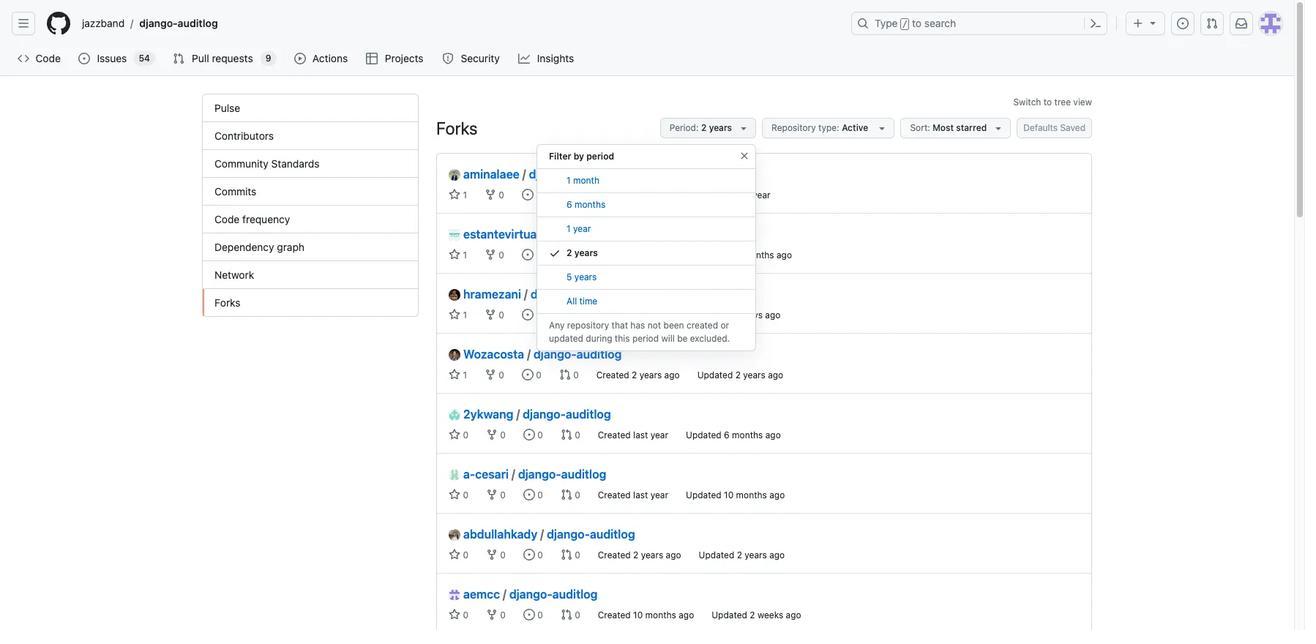 Task type: locate. For each thing, give the bounding box(es) containing it.
git pull request image
[[1206, 18, 1218, 29], [173, 53, 184, 64], [559, 189, 571, 201], [559, 249, 571, 261], [559, 369, 571, 381], [561, 429, 572, 441], [561, 549, 572, 561], [561, 609, 572, 621]]

/ right hramezani
[[524, 288, 528, 301]]

to left tree at the right
[[1044, 97, 1052, 108]]

django-auditlog link for aminalaee
[[529, 168, 617, 181]]

2
[[701, 122, 707, 133], [632, 190, 637, 201], [567, 247, 572, 258], [736, 310, 741, 321], [632, 370, 637, 381], [735, 370, 741, 381], [633, 550, 638, 561], [737, 550, 742, 561], [750, 610, 755, 621]]

1 year link
[[537, 217, 755, 242]]

1 horizontal spatial 6
[[724, 430, 730, 441]]

weeks
[[757, 610, 783, 621]]

updated for 2ykwang
[[686, 430, 721, 441]]

aminalaee
[[463, 168, 520, 181]]

a-
[[463, 468, 475, 481]]

star image down @abdullahkady image
[[449, 549, 460, 561]]

1 horizontal spatial period
[[632, 333, 659, 344]]

updated up excluded.
[[697, 310, 733, 321]]

period inside any repository that has not been created or updated during this period will be excluded.
[[632, 333, 659, 344]]

/ right aemcc
[[503, 588, 506, 601]]

2 created last year from the top
[[598, 490, 668, 501]]

2 1 link from the top
[[449, 249, 467, 261]]

months
[[575, 199, 606, 210], [743, 250, 774, 261], [732, 430, 763, 441], [736, 490, 767, 501], [645, 610, 676, 621]]

2 left weeks
[[750, 610, 755, 621]]

/ right type at top right
[[902, 19, 908, 29]]

or
[[721, 320, 729, 331]]

1 link down the @hramezani image
[[449, 309, 467, 321]]

period
[[586, 151, 614, 162], [632, 333, 659, 344]]

/ django-auditlog for 2ykwang
[[516, 408, 611, 421]]

1 vertical spatial triangle down image
[[993, 122, 1004, 134]]

created 2 years ago up created 10 months ago
[[598, 550, 681, 561]]

@abdullahkady image
[[449, 529, 460, 541]]

code down commits
[[214, 213, 240, 225]]

6
[[567, 199, 572, 210], [724, 430, 730, 441]]

hramezani
[[463, 288, 521, 301]]

triangle down image right the plus icon
[[1147, 17, 1159, 29]]

2 repo forked image from the top
[[486, 609, 498, 621]]

created 2 years ago up 1 year link at the top of page
[[596, 190, 680, 201]]

updated left weeks
[[712, 610, 747, 621]]

defaults
[[1023, 122, 1058, 133]]

django-auditlog link for hramezani
[[530, 288, 619, 301]]

1 link
[[449, 189, 467, 201], [449, 249, 467, 261], [449, 309, 467, 321], [449, 369, 467, 381]]

3 star image from the top
[[449, 369, 460, 381]]

plus image
[[1132, 18, 1144, 29]]

1 link for hramezani
[[449, 309, 467, 321]]

code for code frequency
[[214, 213, 240, 225]]

check image
[[549, 247, 561, 259]]

4 1 link from the top
[[449, 369, 467, 381]]

2 left days
[[736, 310, 741, 321]]

menu
[[537, 169, 755, 314]]

3 1 link from the top
[[449, 309, 467, 321]]

1 vertical spatial forks
[[214, 296, 240, 309]]

5 star image from the top
[[449, 609, 460, 621]]

repo forked image down 'aminalaee'
[[484, 189, 496, 201]]

requests
[[212, 52, 253, 64]]

issue opened image
[[1177, 18, 1189, 29], [79, 53, 90, 64], [522, 189, 533, 201], [522, 249, 533, 261]]

updated down updated 10 months ago
[[699, 550, 734, 561]]

/ right 'aminalaee'
[[522, 168, 526, 181]]

months for created 10 months ago
[[645, 610, 676, 621]]

last for 2ykwang
[[633, 430, 648, 441]]

1 down @wozacosta icon
[[460, 370, 467, 381]]

days
[[743, 310, 763, 321]]

/ right jazzband in the top left of the page
[[130, 17, 133, 30]]

updated for a-cesari
[[686, 490, 721, 501]]

@wozacosta image
[[449, 349, 460, 361]]

2 star image from the top
[[449, 309, 460, 321]]

2 down updated 10 months ago
[[737, 550, 742, 561]]

django-
[[139, 17, 178, 29], [529, 168, 572, 181], [549, 228, 592, 241], [530, 288, 574, 301], [533, 348, 577, 361], [523, 408, 566, 421], [518, 468, 561, 481], [547, 528, 590, 541], [509, 588, 552, 601]]

1 year
[[567, 223, 591, 234]]

triangle down image right the active
[[876, 122, 888, 134]]

repository
[[771, 122, 816, 133]]

1 link down '@estantevirtual' icon
[[449, 249, 467, 261]]

1 repo forked image from the top
[[486, 429, 498, 441]]

1 star image from the top
[[449, 249, 460, 261]]

year
[[753, 190, 770, 201], [573, 223, 591, 234], [650, 430, 668, 441], [650, 490, 668, 501]]

1 horizontal spatial triangle down image
[[876, 122, 888, 134]]

to left search
[[912, 17, 922, 29]]

/ right 2ykwang
[[516, 408, 520, 421]]

/ right wozacosta
[[527, 348, 531, 361]]

star image down the @aminalaee image
[[449, 189, 460, 201]]

defaults saved
[[1023, 122, 1085, 133]]

updated 2 years ago down updated 10 months ago
[[699, 550, 785, 561]]

0 vertical spatial star image
[[449, 249, 460, 261]]

table image
[[366, 53, 378, 64]]

updated for hramezani
[[697, 310, 733, 321]]

0 horizontal spatial period
[[586, 151, 614, 162]]

command palette image
[[1090, 18, 1102, 29]]

forks down network
[[214, 296, 240, 309]]

@hramezani image
[[449, 289, 460, 301]]

django- right cesari
[[518, 468, 561, 481]]

created
[[596, 190, 629, 201], [596, 250, 632, 261], [596, 310, 629, 321], [596, 370, 629, 381], [598, 430, 631, 441], [598, 490, 631, 501], [598, 550, 631, 561], [598, 610, 631, 621]]

star image for a-cesari
[[449, 489, 460, 501]]

2 up 1 year link at the top of page
[[632, 190, 637, 201]]

0 vertical spatial created last year
[[598, 430, 668, 441]]

0
[[496, 190, 504, 201], [533, 190, 541, 201], [571, 190, 579, 201], [496, 250, 504, 261], [533, 250, 541, 261], [571, 250, 579, 261], [496, 310, 504, 321], [533, 310, 541, 321], [571, 310, 579, 321], [496, 370, 504, 381], [533, 370, 541, 381], [571, 370, 579, 381], [460, 430, 468, 441], [498, 430, 506, 441], [535, 430, 543, 441], [572, 430, 580, 441], [460, 490, 468, 501], [498, 490, 506, 501], [535, 490, 543, 501], [572, 490, 580, 501], [460, 550, 468, 561], [498, 550, 506, 561], [535, 550, 543, 561], [572, 550, 580, 561], [460, 610, 468, 621], [498, 610, 506, 621], [535, 610, 543, 621], [572, 610, 580, 621]]

django-auditlog link
[[133, 12, 224, 35], [529, 168, 617, 181], [549, 228, 637, 241], [530, 288, 619, 301], [533, 348, 622, 361], [523, 408, 611, 421], [518, 468, 606, 481], [547, 528, 635, 541], [509, 588, 598, 601]]

1 inside "1 month" link
[[567, 175, 571, 186]]

issue opened image
[[522, 309, 533, 321], [522, 369, 533, 381], [523, 429, 535, 441], [523, 489, 535, 501], [523, 549, 535, 561], [523, 609, 535, 621]]

updated 2 years ago for wozacosta
[[697, 370, 783, 381]]

/ left the '1 year'
[[543, 228, 546, 241]]

1 vertical spatial to
[[1044, 97, 1052, 108]]

repo forked image down wozacosta
[[484, 369, 496, 381]]

repo forked image down cesari
[[486, 489, 498, 501]]

0 vertical spatial git pull request image
[[559, 309, 571, 321]]

estantevirtual link
[[449, 225, 540, 243]]

star image
[[449, 249, 460, 261], [449, 429, 460, 441], [449, 549, 460, 561]]

django- right abdullahkady
[[547, 528, 590, 541]]

/ django-auditlog
[[522, 168, 617, 181], [543, 228, 637, 241], [524, 288, 619, 301], [527, 348, 622, 361], [516, 408, 611, 421], [512, 468, 606, 481], [540, 528, 635, 541], [503, 588, 598, 601]]

1 horizontal spatial code
[[214, 213, 240, 225]]

django- up "54"
[[139, 17, 178, 29]]

updated 2 years ago
[[697, 370, 783, 381], [699, 550, 785, 561]]

1 for aminalaee
[[460, 190, 467, 201]]

7
[[736, 250, 741, 261]]

sort:
[[910, 122, 930, 133]]

tree
[[1054, 97, 1071, 108]]

projects link
[[360, 48, 430, 70]]

1 triangle down image from the left
[[738, 122, 750, 134]]

issue opened image for wozacosta
[[522, 369, 533, 381]]

10 for created
[[633, 610, 643, 621]]

star image for estantevirtual
[[449, 249, 460, 261]]

issue opened image for abdullahkady
[[523, 549, 535, 561]]

3 star image from the top
[[449, 549, 460, 561]]

1 month
[[567, 175, 599, 186]]

1 vertical spatial 6
[[724, 430, 730, 441]]

auditlog for aminalaee
[[572, 168, 617, 181]]

git pull request image for estantevirtual
[[559, 249, 571, 261]]

django- down updated
[[533, 348, 577, 361]]

/ right cesari
[[512, 468, 515, 481]]

/ for 2ykwang
[[516, 408, 520, 421]]

wozacosta link
[[449, 345, 524, 363]]

will
[[661, 333, 675, 344]]

updated down period: 2 years
[[697, 190, 733, 201]]

6 months link
[[537, 193, 755, 217]]

repo forked image down abdullahkady link on the bottom left of the page
[[486, 549, 498, 561]]

2 vertical spatial last
[[633, 490, 648, 501]]

1 horizontal spatial triangle down image
[[1147, 17, 1159, 29]]

network
[[214, 269, 254, 281]]

2ykwang link
[[449, 405, 513, 423]]

1 down the @aminalaee image
[[460, 190, 467, 201]]

10 for updated
[[724, 490, 734, 501]]

period right by
[[586, 151, 614, 162]]

1 vertical spatial repo forked image
[[486, 609, 498, 621]]

0 vertical spatial created 2 years ago
[[596, 190, 680, 201]]

django- for 2ykwang
[[523, 408, 566, 421]]

1 vertical spatial updated 2 years ago
[[699, 550, 785, 561]]

1 link down the @aminalaee image
[[449, 189, 467, 201]]

django- for aminalaee
[[529, 168, 572, 181]]

1 vertical spatial created 2 years ago
[[596, 370, 680, 381]]

2ykwang
[[463, 408, 513, 421]]

2 years link
[[537, 242, 755, 266]]

1 inside 1 year link
[[567, 223, 571, 234]]

/ for hramezani
[[524, 288, 528, 301]]

community
[[214, 157, 268, 170]]

2 inside menu
[[567, 247, 572, 258]]

1 link for wozacosta
[[449, 369, 467, 381]]

/ for a-cesari
[[512, 468, 515, 481]]

0 link
[[484, 189, 504, 201], [522, 189, 541, 201], [559, 189, 579, 201], [484, 249, 504, 261], [522, 249, 541, 261], [559, 249, 579, 261], [484, 309, 504, 321], [522, 309, 541, 321], [559, 309, 579, 321], [484, 369, 504, 381], [522, 369, 541, 381], [559, 369, 579, 381], [449, 429, 468, 441], [486, 429, 506, 441], [523, 429, 543, 441], [561, 429, 580, 441], [449, 489, 468, 501], [486, 489, 506, 501], [523, 489, 543, 501], [561, 489, 580, 501], [449, 549, 468, 561], [486, 549, 506, 561], [523, 549, 543, 561], [561, 549, 580, 561], [449, 609, 468, 621], [486, 609, 506, 621], [523, 609, 543, 621], [561, 609, 580, 621]]

git pull request image
[[559, 309, 571, 321], [561, 489, 572, 501]]

0 horizontal spatial triangle down image
[[738, 122, 750, 134]]

0 vertical spatial forks
[[436, 118, 478, 138]]

a-cesari
[[463, 468, 509, 481]]

1 vertical spatial last
[[633, 430, 648, 441]]

updated down excluded.
[[697, 370, 733, 381]]

0 horizontal spatial to
[[912, 17, 922, 29]]

security
[[461, 52, 500, 64]]

created 2 years ago
[[596, 190, 680, 201], [596, 370, 680, 381], [598, 550, 681, 561]]

1 vertical spatial created last year
[[598, 490, 668, 501]]

0 vertical spatial updated 2 years ago
[[697, 370, 783, 381]]

contributors link
[[203, 122, 418, 150]]

years up "updated 2 weeks ago"
[[745, 550, 767, 561]]

/ right abdullahkady
[[540, 528, 544, 541]]

1 vertical spatial period
[[632, 333, 659, 344]]

1 vertical spatial star image
[[449, 429, 460, 441]]

1 vertical spatial code
[[214, 213, 240, 225]]

years
[[709, 122, 732, 133], [639, 190, 662, 201], [574, 247, 598, 258], [574, 272, 597, 283], [640, 310, 662, 321], [639, 370, 662, 381], [743, 370, 765, 381], [641, 550, 663, 561], [745, 550, 767, 561]]

0 horizontal spatial forks
[[214, 296, 240, 309]]

homepage image
[[47, 12, 70, 35]]

updated for aminalaee
[[697, 190, 733, 201]]

django- for wozacosta
[[533, 348, 577, 361]]

auditlog for aemcc
[[552, 588, 598, 601]]

0 vertical spatial repo forked image
[[486, 429, 498, 441]]

star image down '@estantevirtual' icon
[[449, 249, 460, 261]]

star image
[[449, 189, 460, 201], [449, 309, 460, 321], [449, 369, 460, 381], [449, 489, 460, 501], [449, 609, 460, 621]]

issue opened image for a-cesari
[[523, 489, 535, 501]]

0 vertical spatial period
[[586, 151, 614, 162]]

0 vertical spatial to
[[912, 17, 922, 29]]

4 star image from the top
[[449, 489, 460, 501]]

star image down @wozacosta icon
[[449, 369, 460, 381]]

1 star image from the top
[[449, 189, 460, 201]]

0 vertical spatial 10
[[724, 490, 734, 501]]

created for 2ykwang
[[598, 430, 631, 441]]

community standards
[[214, 157, 319, 170]]

2 right check image
[[567, 247, 572, 258]]

9
[[266, 53, 271, 64]]

star image for 2ykwang
[[449, 429, 460, 441]]

created for a-cesari
[[598, 490, 631, 501]]

triangle down image
[[738, 122, 750, 134], [876, 122, 888, 134]]

1 down the @hramezani image
[[460, 310, 467, 321]]

created for wozacosta
[[596, 370, 629, 381]]

1 vertical spatial git pull request image
[[561, 489, 572, 501]]

star image down @a cesari image
[[449, 489, 460, 501]]

/ for wozacosta
[[527, 348, 531, 361]]

repo forked image
[[486, 429, 498, 441], [486, 609, 498, 621]]

django- down filter
[[529, 168, 572, 181]]

close menu image
[[739, 150, 750, 162]]

years right 5
[[574, 272, 597, 283]]

defaults saved button
[[1017, 118, 1092, 138]]

2 vertical spatial created 2 years ago
[[598, 550, 681, 561]]

1 1 link from the top
[[449, 189, 467, 201]]

months for updated 6 months ago
[[732, 430, 763, 441]]

1 link down @wozacosta icon
[[449, 369, 467, 381]]

/ inside type / to search
[[902, 19, 908, 29]]

code inside insights element
[[214, 213, 240, 225]]

django-auditlog link for estantevirtual
[[549, 228, 637, 241]]

repo forked image
[[484, 189, 496, 201], [484, 249, 496, 261], [484, 309, 496, 321], [484, 369, 496, 381], [486, 489, 498, 501], [486, 549, 498, 561]]

issue opened image for aemcc
[[523, 609, 535, 621]]

git pull request image for abdullahkady
[[561, 549, 572, 561]]

0 horizontal spatial code
[[36, 52, 61, 64]]

list
[[76, 12, 842, 35]]

0 horizontal spatial 10
[[633, 610, 643, 621]]

this
[[615, 333, 630, 344]]

/ for aemcc
[[503, 588, 506, 601]]

pulse
[[214, 102, 240, 114]]

1 created last year from the top
[[598, 430, 668, 441]]

updated up updated 10 months ago
[[686, 430, 721, 441]]

1 down '@estantevirtual' icon
[[460, 250, 467, 261]]

6 up the '1 year'
[[567, 199, 572, 210]]

django- right 2ykwang
[[523, 408, 566, 421]]

issue opened image for 2ykwang
[[523, 429, 535, 441]]

1 left "month"
[[567, 175, 571, 186]]

created last year
[[598, 430, 668, 441], [598, 490, 668, 501]]

@a cesari image
[[449, 469, 460, 481]]

jazzband
[[82, 17, 125, 29]]

issue opened image left issues
[[79, 53, 90, 64]]

triangle down image up close menu icon on the right
[[738, 122, 750, 134]]

updated down the updated 6 months ago
[[686, 490, 721, 501]]

pulse link
[[203, 94, 418, 122]]

2 star image from the top
[[449, 429, 460, 441]]

star image down the @2ykwang icon
[[449, 429, 460, 441]]

star image down the @hramezani image
[[449, 309, 460, 321]]

updated 2 years ago down excluded.
[[697, 370, 783, 381]]

7 months ago
[[736, 250, 792, 261]]

repo forked image down aemcc
[[486, 609, 498, 621]]

forks up the @aminalaee image
[[436, 118, 478, 138]]

last
[[735, 190, 750, 201], [633, 430, 648, 441], [633, 490, 648, 501]]

6 up updated 10 months ago
[[724, 430, 730, 441]]

django- up 2 years
[[549, 228, 592, 241]]

2 triangle down image from the left
[[876, 122, 888, 134]]

/ django-auditlog for wozacosta
[[527, 348, 622, 361]]

created 2 years ago down this
[[596, 370, 680, 381]]

time
[[579, 296, 597, 307]]

1 for wozacosta
[[460, 370, 467, 381]]

0 horizontal spatial triangle down image
[[993, 122, 1004, 134]]

@2ykwang image
[[449, 409, 460, 421]]

triangle down image
[[1147, 17, 1159, 29], [993, 122, 1004, 134]]

to
[[912, 17, 922, 29], [1044, 97, 1052, 108]]

/ django-auditlog for aminalaee
[[522, 168, 617, 181]]

0 vertical spatial triangle down image
[[1147, 17, 1159, 29]]

1 up 2 years
[[567, 223, 571, 234]]

/ for estantevirtual
[[543, 228, 546, 241]]

has
[[630, 320, 645, 331]]

abdullahkady link
[[449, 526, 537, 543]]

shield image
[[442, 53, 454, 64]]

contributors
[[214, 130, 274, 142]]

auditlog for a-cesari
[[561, 468, 606, 481]]

0 vertical spatial code
[[36, 52, 61, 64]]

repo forked image down estantevirtual link
[[484, 249, 496, 261]]

django- right aemcc
[[509, 588, 552, 601]]

0 horizontal spatial 6
[[567, 199, 572, 210]]

django- down 5
[[530, 288, 574, 301]]

repo forked image down hramezani
[[484, 309, 496, 321]]

created 2 years ago for aminalaee
[[596, 190, 680, 201]]

/ django-auditlog for a-cesari
[[512, 468, 606, 481]]

year inside 1 year link
[[573, 223, 591, 234]]

@aminalaee image
[[449, 169, 460, 181]]

triangle down image right starred
[[993, 122, 1004, 134]]

/ for aminalaee
[[522, 168, 526, 181]]

created last year for 2ykwang
[[598, 430, 668, 441]]

period down has
[[632, 333, 659, 344]]

issue opened image for hramezani
[[522, 309, 533, 321]]

period: 2 years
[[669, 122, 732, 133]]

2 vertical spatial star image
[[449, 549, 460, 561]]

issue opened image up estantevirtual
[[522, 189, 533, 201]]

0 vertical spatial 6
[[567, 199, 572, 210]]

code right code icon
[[36, 52, 61, 64]]

star image down @aemcc image
[[449, 609, 460, 621]]

1 horizontal spatial 10
[[724, 490, 734, 501]]

repo forked image for wozacosta
[[484, 369, 496, 381]]

sort: most starred
[[910, 122, 987, 133]]

be
[[677, 333, 688, 344]]

repo forked image down 2ykwang
[[486, 429, 498, 441]]

1 vertical spatial 10
[[633, 610, 643, 621]]

years right the 3
[[640, 310, 662, 321]]



Task type: describe. For each thing, give the bounding box(es) containing it.
repo forked image for abdullahkady
[[486, 549, 498, 561]]

git pull request image for a-cesari
[[561, 489, 572, 501]]

actions
[[312, 52, 348, 64]]

updated for wozacosta
[[697, 370, 733, 381]]

projects
[[385, 52, 424, 64]]

3
[[632, 310, 637, 321]]

dependency graph
[[214, 241, 304, 253]]

auditlog for wozacosta
[[577, 348, 622, 361]]

active
[[842, 122, 868, 133]]

6 inside menu
[[567, 199, 572, 210]]

django- for abdullahkady
[[547, 528, 590, 541]]

years right period: at the right top of the page
[[709, 122, 732, 133]]

/ django-auditlog for hramezani
[[524, 288, 619, 301]]

aemcc link
[[449, 586, 500, 603]]

repo forked image for a-cesari
[[486, 489, 498, 501]]

insights
[[537, 52, 574, 64]]

1 for estantevirtual
[[460, 250, 467, 261]]

any
[[549, 320, 565, 331]]

filter by period
[[549, 151, 614, 162]]

years up 1 year link at the top of page
[[639, 190, 662, 201]]

type:
[[818, 122, 839, 133]]

repo forked image for aminalaee
[[484, 189, 496, 201]]

code image
[[18, 53, 29, 64]]

created last year for a-cesari
[[598, 490, 668, 501]]

commits
[[214, 185, 256, 198]]

/ django-auditlog for abdullahkady
[[540, 528, 635, 541]]

notifications image
[[1235, 18, 1247, 29]]

starred
[[956, 122, 987, 133]]

triangle down image for active
[[876, 122, 888, 134]]

auditlog for estantevirtual
[[592, 228, 637, 241]]

most
[[933, 122, 954, 133]]

5
[[567, 272, 572, 283]]

0 vertical spatial last
[[735, 190, 750, 201]]

actions link
[[288, 48, 355, 70]]

not
[[648, 320, 661, 331]]

play image
[[294, 53, 306, 64]]

/ inside jazzband / django-auditlog
[[130, 17, 133, 30]]

jazzband link
[[76, 12, 130, 35]]

any repository that has not been created or updated during this period will be excluded.
[[549, 320, 730, 344]]

git pull request image for hramezani
[[559, 309, 571, 321]]

django- for estantevirtual
[[549, 228, 592, 241]]

created 10 months ago
[[598, 610, 694, 621]]

django-auditlog link for 2ykwang
[[523, 408, 611, 421]]

pull
[[192, 52, 209, 64]]

@estantevirtual image
[[449, 229, 460, 241]]

updated for abdullahkady
[[699, 550, 734, 561]]

switch
[[1013, 97, 1041, 108]]

repository type: active
[[771, 122, 871, 133]]

updated 10 months ago
[[686, 490, 785, 501]]

updated 6 months ago
[[686, 430, 781, 441]]

frequency
[[242, 213, 290, 225]]

graph
[[277, 241, 304, 253]]

code link
[[12, 48, 67, 70]]

estantevirtual
[[463, 228, 540, 241]]

a-cesari link
[[449, 465, 509, 483]]

2 right period: at the right top of the page
[[701, 122, 707, 133]]

updated 2 years ago for abdullahkady
[[699, 550, 785, 561]]

star image for aminalaee
[[449, 189, 460, 201]]

django-auditlog link for aemcc
[[509, 588, 598, 601]]

6 months
[[567, 199, 606, 210]]

updated last year
[[697, 190, 770, 201]]

years down will
[[639, 370, 662, 381]]

code frequency link
[[203, 206, 418, 233]]

1 link for aminalaee
[[449, 189, 467, 201]]

months for updated 10 months ago
[[736, 490, 767, 501]]

issue opened image left check image
[[522, 249, 533, 261]]

1 month link
[[537, 169, 755, 193]]

2 years
[[567, 247, 598, 258]]

saved
[[1060, 122, 1085, 133]]

django-auditlog link for a-cesari
[[518, 468, 606, 481]]

auditlog for hramezani
[[574, 288, 619, 301]]

code for code
[[36, 52, 61, 64]]

aemcc
[[463, 588, 500, 601]]

forks inside insights element
[[214, 296, 240, 309]]

star image for aemcc
[[449, 609, 460, 621]]

2 up created 10 months ago
[[633, 550, 638, 561]]

repo forked image for hramezani
[[484, 309, 496, 321]]

view
[[1073, 97, 1092, 108]]

/ django-auditlog for estantevirtual
[[543, 228, 637, 241]]

dependency
[[214, 241, 274, 253]]

last for a-cesari
[[633, 490, 648, 501]]

1 for hramezani
[[460, 310, 467, 321]]

all time
[[567, 296, 597, 307]]

created for aminalaee
[[596, 190, 629, 201]]

django-auditlog link for wozacosta
[[533, 348, 622, 361]]

security link
[[436, 48, 507, 70]]

2 down updated 2 days ago
[[735, 370, 741, 381]]

2 down any repository that has not been created or updated during this period will be excluded.
[[632, 370, 637, 381]]

/ django-auditlog for aemcc
[[503, 588, 598, 601]]

years down days
[[743, 370, 765, 381]]

created
[[687, 320, 718, 331]]

dependency graph link
[[203, 233, 418, 261]]

django-auditlog link for abdullahkady
[[547, 528, 635, 541]]

django- for a-cesari
[[518, 468, 561, 481]]

created 2 years ago for abdullahkady
[[598, 550, 681, 561]]

issue opened image right the plus icon
[[1177, 18, 1189, 29]]

excluded.
[[690, 333, 730, 344]]

django- inside jazzband / django-auditlog
[[139, 17, 178, 29]]

created 2 years ago for wozacosta
[[596, 370, 680, 381]]

all time link
[[537, 290, 755, 314]]

month
[[573, 175, 599, 186]]

git pull request image for aminalaee
[[559, 189, 571, 201]]

/ for abdullahkady
[[540, 528, 544, 541]]

triangle down image for 2 years
[[738, 122, 750, 134]]

years up 5 years
[[574, 247, 598, 258]]

commits link
[[203, 178, 418, 206]]

insights link
[[512, 48, 581, 70]]

by
[[574, 151, 584, 162]]

graph image
[[518, 53, 530, 64]]

star image for wozacosta
[[449, 369, 460, 381]]

hramezani link
[[449, 285, 521, 303]]

repo forked image for estantevirtual
[[484, 249, 496, 261]]

switch to tree view
[[1013, 97, 1092, 108]]

created for abdullahkady
[[598, 550, 631, 561]]

repo forked image for 2ykwang
[[486, 429, 498, 441]]

period:
[[669, 122, 699, 133]]

updated for aemcc
[[712, 610, 747, 621]]

1 horizontal spatial to
[[1044, 97, 1052, 108]]

star image for hramezani
[[449, 309, 460, 321]]

54
[[139, 53, 150, 64]]

star image for abdullahkady
[[449, 549, 460, 561]]

1 link for estantevirtual
[[449, 249, 467, 261]]

insights element
[[202, 94, 419, 317]]

1 horizontal spatial forks
[[436, 118, 478, 138]]

git pull request image for 2ykwang
[[561, 429, 572, 441]]

during
[[586, 333, 612, 344]]

search
[[924, 17, 956, 29]]

been
[[664, 320, 684, 331]]

menu containing 1 month
[[537, 169, 755, 314]]

django- for aemcc
[[509, 588, 552, 601]]

auditlog for 2ykwang
[[566, 408, 611, 421]]

wozacosta
[[463, 348, 524, 361]]

updated 2 days ago
[[697, 310, 780, 321]]

auditlog for abdullahkady
[[590, 528, 635, 541]]

created for hramezani
[[596, 310, 629, 321]]

issues
[[97, 52, 127, 64]]

switch to tree view link
[[1013, 97, 1092, 108]]

auditlog inside jazzband / django-auditlog
[[178, 17, 218, 29]]

django- for hramezani
[[530, 288, 574, 301]]

type
[[875, 17, 898, 29]]

that
[[612, 320, 628, 331]]

repo forked image for aemcc
[[486, 609, 498, 621]]

git pull request image for wozacosta
[[559, 369, 571, 381]]

list containing jazzband
[[76, 12, 842, 35]]

repository
[[567, 320, 609, 331]]

code frequency
[[214, 213, 290, 225]]

updated
[[549, 333, 583, 344]]

months inside menu
[[575, 199, 606, 210]]

cesari
[[475, 468, 509, 481]]

@aemcc image
[[449, 589, 460, 601]]

created for aemcc
[[598, 610, 631, 621]]

years inside 'link'
[[574, 272, 597, 283]]

standards
[[271, 157, 319, 170]]

jazzband / django-auditlog
[[82, 17, 218, 30]]

abdullahkady
[[463, 528, 537, 541]]

5 years link
[[537, 266, 755, 290]]

updated 2 weeks ago
[[712, 610, 801, 621]]

years up created 10 months ago
[[641, 550, 663, 561]]

type / to search
[[875, 17, 956, 29]]

git pull request image for aemcc
[[561, 609, 572, 621]]



Task type: vqa. For each thing, say whether or not it's contained in the screenshot.


